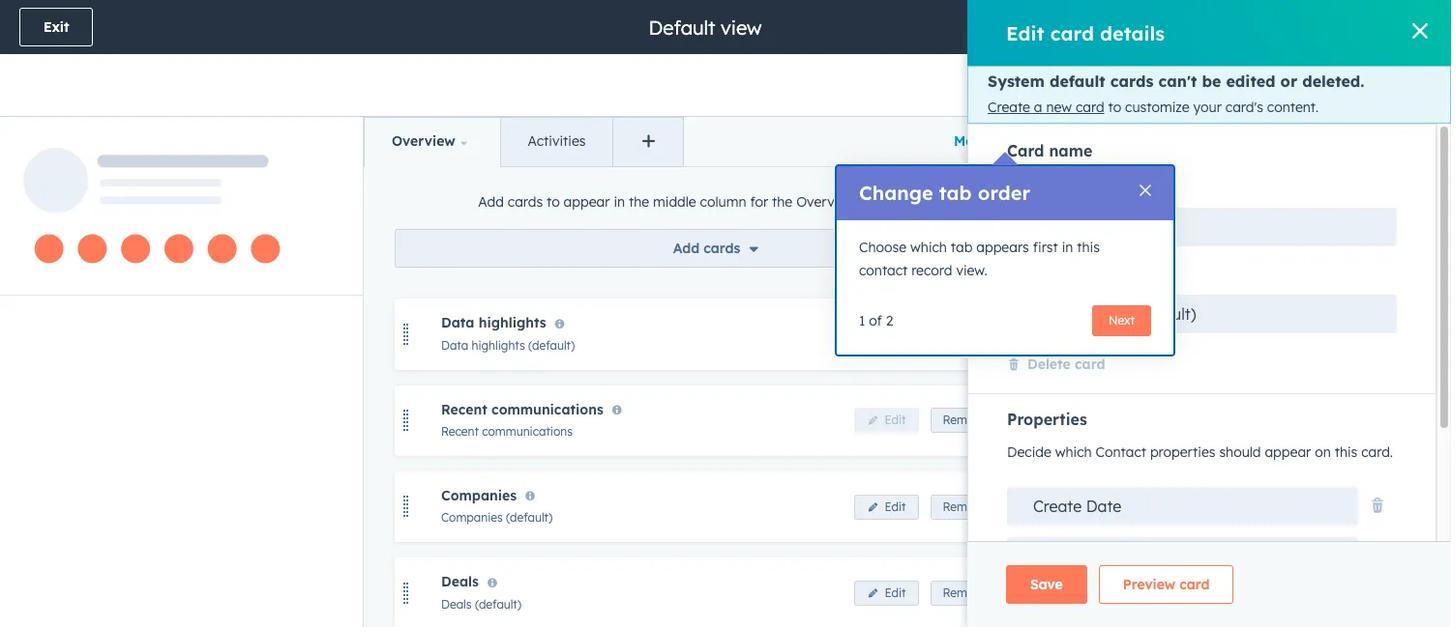 Task type: vqa. For each thing, say whether or not it's contained in the screenshot.


Task type: locate. For each thing, give the bounding box(es) containing it.
overview inside overview button
[[392, 133, 455, 150]]

1 horizontal spatial save
[[1224, 18, 1256, 36]]

manage
[[954, 133, 1009, 150]]

remove for companies
[[943, 500, 987, 514]]

remove button for deals
[[930, 581, 999, 607]]

1 vertical spatial overview
[[796, 194, 856, 211]]

navigation
[[364, 117, 684, 168]]

navigation containing overview
[[364, 117, 684, 168]]

save and exit
[[1316, 18, 1408, 36]]

0 horizontal spatial in
[[614, 194, 625, 211]]

cards inside popup button
[[704, 240, 740, 258]]

2 horizontal spatial in
[[1062, 239, 1073, 256]]

cards down column
[[704, 240, 740, 258]]

card
[[1050, 21, 1094, 45], [1076, 99, 1104, 116], [1075, 356, 1105, 373], [1180, 577, 1210, 594]]

on
[[1315, 444, 1331, 461]]

decide
[[1007, 444, 1051, 461]]

card inside 'button'
[[1075, 356, 1105, 373]]

save for save and exit
[[1224, 18, 1256, 36]]

card left "title" at the top right of the page
[[1007, 184, 1039, 202]]

in
[[614, 194, 625, 211], [885, 194, 897, 211], [1062, 239, 1073, 256]]

0 horizontal spatial create
[[988, 99, 1030, 116]]

which inside the choose which tab appears first in this contact record view.
[[910, 239, 947, 256]]

companies for companies
[[441, 487, 517, 505]]

choose
[[859, 239, 907, 256]]

4 remove from the top
[[943, 586, 987, 601]]

communications
[[491, 401, 603, 419], [482, 425, 573, 439]]

0 horizontal spatial add
[[478, 194, 504, 211]]

the left middle
[[629, 194, 649, 211]]

0 horizontal spatial save
[[1030, 577, 1063, 594]]

view. down appears
[[956, 262, 987, 280]]

0 horizontal spatial the
[[629, 194, 649, 211]]

this right on
[[1335, 444, 1358, 461]]

edit for companies
[[885, 500, 906, 514]]

0 horizontal spatial overview
[[392, 133, 455, 150]]

1 edit button from the top
[[855, 322, 919, 347]]

2 vertical spatial cards
[[704, 240, 740, 258]]

3 remove from the top
[[943, 500, 987, 514]]

1 vertical spatial add
[[673, 240, 700, 258]]

new
[[1046, 99, 1072, 116]]

0 vertical spatial recent
[[441, 401, 487, 419]]

2 recent communications from the top
[[441, 425, 573, 439]]

exit button
[[19, 8, 93, 46]]

1 remove button from the top
[[930, 322, 999, 347]]

1 horizontal spatial cards
[[704, 240, 740, 258]]

add cards button
[[395, 230, 1042, 268]]

tab up choose
[[860, 194, 882, 211]]

this up choose
[[900, 194, 923, 211]]

delete card button
[[1007, 355, 1105, 378]]

add for add cards to appear in the middle column for the overview tab in this view.
[[478, 194, 504, 211]]

2 vertical spatial this
[[1335, 444, 1358, 461]]

1 horizontal spatial the
[[772, 194, 793, 211]]

4 remove button from the top
[[930, 581, 999, 607]]

which for decide
[[1055, 444, 1092, 461]]

0 vertical spatial recent communications
[[441, 401, 603, 419]]

companies up companies (default)
[[441, 487, 517, 505]]

0 vertical spatial which
[[910, 239, 947, 256]]

create left date
[[1033, 497, 1082, 516]]

save button up edited
[[1200, 8, 1281, 46]]

0 vertical spatial card
[[1007, 141, 1044, 161]]

1 vertical spatial recent
[[441, 425, 479, 439]]

cards up customize
[[1110, 72, 1154, 91]]

0 horizontal spatial this
[[900, 194, 923, 211]]

cards for add cards to appear in the middle column for the overview tab in this view.
[[508, 194, 543, 211]]

change
[[859, 181, 933, 205]]

1 vertical spatial create
[[1033, 497, 1082, 516]]

data highlights
[[441, 315, 546, 332]]

recent up companies (default)
[[441, 425, 479, 439]]

this inside the choose which tab appears first in this contact record view.
[[1077, 239, 1100, 256]]

which down properties
[[1055, 444, 1092, 461]]

save inside save and exit button
[[1316, 18, 1349, 36]]

edit button
[[855, 322, 919, 347], [855, 409, 919, 434], [855, 495, 919, 520], [855, 581, 919, 607]]

the right for
[[772, 194, 793, 211]]

in up choose
[[885, 194, 897, 211]]

1 card from the top
[[1007, 141, 1044, 161]]

system default cards can't be edited or deleted. create a new card to customize your card's content.
[[988, 72, 1364, 116]]

deals up deals (default)
[[441, 574, 479, 591]]

which
[[910, 239, 947, 256], [1055, 444, 1092, 461]]

to
[[1108, 99, 1121, 116], [547, 194, 560, 211]]

card up 'default'
[[1050, 21, 1094, 45]]

data highlights (default)
[[441, 338, 575, 353]]

1 vertical spatial deals
[[441, 597, 472, 612]]

0 vertical spatial companies
[[441, 487, 517, 505]]

2 edit button from the top
[[855, 409, 919, 434]]

0 vertical spatial highlights
[[479, 315, 546, 332]]

which up record
[[910, 239, 947, 256]]

1 vertical spatial (default)
[[506, 511, 553, 526]]

deleted.
[[1302, 72, 1364, 91]]

1 vertical spatial view.
[[956, 262, 987, 280]]

save
[[1224, 18, 1256, 36], [1316, 18, 1349, 36], [1030, 577, 1063, 594]]

1 vertical spatial cards
[[508, 194, 543, 211]]

1 vertical spatial data
[[441, 338, 468, 353]]

contact
[[859, 262, 908, 280]]

0 vertical spatial data
[[441, 315, 474, 332]]

recent down data highlights (default)
[[441, 401, 487, 419]]

2 data from the top
[[441, 338, 468, 353]]

content.
[[1267, 99, 1319, 116]]

appear down activities button
[[564, 194, 610, 211]]

0 vertical spatial cards
[[1110, 72, 1154, 91]]

deals (default)
[[441, 597, 522, 612]]

data up data highlights (default)
[[441, 315, 474, 332]]

appears
[[976, 239, 1029, 256]]

close image right exit
[[1412, 23, 1428, 39]]

choose which tab appears first in this contact record view.
[[859, 239, 1100, 280]]

to inside system default cards can't be edited or deleted. create a new card to customize your card's content.
[[1108, 99, 1121, 116]]

0 vertical spatial overview
[[392, 133, 455, 150]]

save left and
[[1316, 18, 1349, 36]]

deals down companies (default)
[[441, 597, 472, 612]]

1 vertical spatial which
[[1055, 444, 1092, 461]]

1 vertical spatial this
[[1077, 239, 1100, 256]]

page section element
[[0, 0, 1451, 116]]

highlights up data highlights (default)
[[479, 315, 546, 332]]

card
[[1007, 141, 1044, 161], [1007, 184, 1039, 202]]

the
[[629, 194, 649, 211], [772, 194, 793, 211]]

a
[[1034, 99, 1042, 116]]

0 horizontal spatial which
[[910, 239, 947, 256]]

view. left order
[[927, 194, 958, 211]]

2 remove button from the top
[[930, 409, 999, 434]]

change tab order
[[859, 181, 1030, 205]]

1 recent from the top
[[441, 401, 487, 419]]

2 card from the top
[[1007, 184, 1039, 202]]

4 edit button from the top
[[855, 581, 919, 607]]

for
[[750, 194, 768, 211]]

1 vertical spatial appear
[[1265, 444, 1311, 461]]

highlights for data highlights
[[479, 315, 546, 332]]

None field
[[647, 14, 768, 40]]

create
[[988, 99, 1030, 116], [1033, 497, 1082, 516]]

1 horizontal spatial save button
[[1200, 8, 1281, 46]]

save for preview card
[[1030, 577, 1063, 594]]

view.
[[927, 194, 958, 211], [956, 262, 987, 280]]

tab
[[939, 181, 972, 205], [860, 194, 882, 211], [951, 239, 973, 256]]

0 vertical spatial to
[[1108, 99, 1121, 116]]

companies up deals (default)
[[441, 511, 503, 526]]

0 horizontal spatial save button
[[1006, 566, 1087, 605]]

1 vertical spatial highlights
[[472, 338, 525, 353]]

edited
[[1226, 72, 1276, 91]]

decide which contact properties should appear on this card.
[[1007, 444, 1393, 461]]

card inside system default cards can't be edited or deleted. create a new card to customize your card's content.
[[1076, 99, 1104, 116]]

edit card details
[[1006, 21, 1165, 45]]

save up edited
[[1224, 18, 1256, 36]]

card right the delete
[[1075, 356, 1105, 373]]

2 horizontal spatial save
[[1316, 18, 1349, 36]]

1 vertical spatial save button
[[1006, 566, 1087, 605]]

date
[[1086, 497, 1122, 516]]

0 vertical spatial create
[[988, 99, 1030, 116]]

close image up card title 'text field'
[[1140, 185, 1151, 196]]

(default)
[[528, 338, 575, 353], [506, 511, 553, 526], [475, 597, 522, 612]]

0 vertical spatial save button
[[1200, 8, 1281, 46]]

1 vertical spatial recent communications
[[441, 425, 573, 439]]

this right the first
[[1077, 239, 1100, 256]]

to down activities button
[[547, 194, 560, 211]]

1 vertical spatial companies
[[441, 511, 503, 526]]

recent communications
[[441, 401, 603, 419], [441, 425, 573, 439]]

cards down activities button
[[508, 194, 543, 211]]

Card title text field
[[1007, 208, 1397, 247]]

1 horizontal spatial create
[[1033, 497, 1082, 516]]

appear
[[564, 194, 610, 211], [1265, 444, 1311, 461]]

recent
[[441, 401, 487, 419], [441, 425, 479, 439]]

1 data from the top
[[441, 315, 474, 332]]

overview button
[[365, 118, 500, 167]]

in left middle
[[614, 194, 625, 211]]

2 recent from the top
[[441, 425, 479, 439]]

should
[[1219, 444, 1261, 461]]

add for add cards
[[673, 240, 700, 258]]

3 edit button from the top
[[855, 495, 919, 520]]

tab up record
[[951, 239, 973, 256]]

which for choose
[[910, 239, 947, 256]]

remove for data highlights
[[943, 327, 987, 342]]

tabs
[[1013, 133, 1042, 150]]

save button
[[1200, 8, 1281, 46], [1006, 566, 1087, 605]]

save button down create date
[[1006, 566, 1087, 605]]

0 vertical spatial appear
[[564, 194, 610, 211]]

add down overview button at the left top of the page
[[478, 194, 504, 211]]

order
[[978, 181, 1030, 205]]

preview
[[1123, 577, 1176, 594]]

1 the from the left
[[629, 194, 649, 211]]

to left customize
[[1108, 99, 1121, 116]]

card name
[[1007, 141, 1093, 161]]

record
[[912, 262, 952, 280]]

create down 'system'
[[988, 99, 1030, 116]]

card right preview
[[1180, 577, 1210, 594]]

2 horizontal spatial cards
[[1110, 72, 1154, 91]]

3 remove button from the top
[[930, 495, 999, 520]]

this
[[900, 194, 923, 211], [1077, 239, 1100, 256], [1335, 444, 1358, 461]]

0 horizontal spatial cards
[[508, 194, 543, 211]]

deals
[[441, 574, 479, 591], [441, 597, 472, 612]]

companies
[[441, 487, 517, 505], [441, 511, 503, 526]]

remove for recent communications
[[943, 413, 987, 428]]

card for delete
[[1075, 356, 1105, 373]]

1 companies from the top
[[441, 487, 517, 505]]

exit
[[44, 18, 69, 36]]

data down 'data highlights'
[[441, 338, 468, 353]]

manage tabs
[[954, 133, 1042, 150]]

highlights
[[479, 315, 546, 332], [472, 338, 525, 353]]

1 horizontal spatial which
[[1055, 444, 1092, 461]]

1 horizontal spatial add
[[673, 240, 700, 258]]

(default) for deals
[[475, 597, 522, 612]]

card inside button
[[1180, 577, 1210, 594]]

0 vertical spatial communications
[[491, 401, 603, 419]]

title
[[1043, 184, 1069, 202]]

2 remove from the top
[[943, 413, 987, 428]]

2 companies from the top
[[441, 511, 503, 526]]

card down 'default'
[[1076, 99, 1104, 116]]

2 vertical spatial (default)
[[475, 597, 522, 612]]

0 vertical spatial deals
[[441, 574, 479, 591]]

1 deals from the top
[[441, 574, 479, 591]]

close image
[[1412, 23, 1428, 39], [1140, 185, 1151, 196]]

0 vertical spatial add
[[478, 194, 504, 211]]

save button inside page section element
[[1200, 8, 1281, 46]]

0 horizontal spatial to
[[547, 194, 560, 211]]

preview card button
[[1099, 566, 1234, 605]]

1 horizontal spatial to
[[1108, 99, 1121, 116]]

cards
[[1110, 72, 1154, 91], [508, 194, 543, 211], [704, 240, 740, 258]]

1 horizontal spatial this
[[1077, 239, 1100, 256]]

data for data highlights
[[441, 315, 474, 332]]

appear left on
[[1265, 444, 1311, 461]]

add inside popup button
[[673, 240, 700, 258]]

card for card name
[[1007, 141, 1044, 161]]

edit
[[1006, 21, 1044, 45], [885, 327, 906, 342], [885, 413, 906, 428], [885, 500, 906, 514], [885, 586, 906, 601]]

name
[[1049, 141, 1093, 161]]

data
[[441, 315, 474, 332], [441, 338, 468, 353]]

highlights down 'data highlights'
[[472, 338, 525, 353]]

remove button
[[930, 322, 999, 347], [930, 409, 999, 434], [930, 495, 999, 520], [930, 581, 999, 607]]

1 vertical spatial close image
[[1140, 185, 1151, 196]]

1 remove from the top
[[943, 327, 987, 342]]

save down create date
[[1030, 577, 1063, 594]]

0 vertical spatial (default)
[[528, 338, 575, 353]]

2 deals from the top
[[441, 597, 472, 612]]

remove
[[943, 327, 987, 342], [943, 413, 987, 428], [943, 500, 987, 514], [943, 586, 987, 601]]

card up card title on the right top of the page
[[1007, 141, 1044, 161]]

overview
[[392, 133, 455, 150], [796, 194, 856, 211]]

0 vertical spatial close image
[[1412, 23, 1428, 39]]

1 vertical spatial card
[[1007, 184, 1039, 202]]

in right the first
[[1062, 239, 1073, 256]]

add down middle
[[673, 240, 700, 258]]

activities button
[[500, 118, 613, 167]]



Task type: describe. For each thing, give the bounding box(es) containing it.
0 horizontal spatial close image
[[1140, 185, 1151, 196]]

column
[[700, 194, 746, 211]]

delete card
[[1027, 356, 1105, 373]]

none field inside page section element
[[647, 14, 768, 40]]

default
[[1050, 72, 1105, 91]]

deals for deals
[[441, 574, 479, 591]]

cards inside system default cards can't be edited or deleted. create a new card to customize your card's content.
[[1110, 72, 1154, 91]]

card for preview
[[1180, 577, 1210, 594]]

preview card
[[1123, 577, 1210, 594]]

remove button for companies
[[930, 495, 999, 520]]

data for data highlights (default)
[[441, 338, 468, 353]]

next button
[[1092, 306, 1151, 337]]

1 horizontal spatial overview
[[796, 194, 856, 211]]

remove button for data highlights
[[930, 322, 999, 347]]

create date
[[1033, 497, 1122, 516]]

edit button for companies
[[855, 495, 919, 520]]

edit for deals
[[885, 586, 906, 601]]

first
[[1033, 239, 1058, 256]]

Internal name text field
[[1007, 295, 1397, 333]]

1
[[859, 312, 865, 330]]

system
[[988, 72, 1045, 91]]

1 vertical spatial to
[[547, 194, 560, 211]]

customize
[[1125, 99, 1189, 116]]

2 horizontal spatial this
[[1335, 444, 1358, 461]]

1 horizontal spatial close image
[[1412, 23, 1428, 39]]

card.
[[1361, 444, 1393, 461]]

save button for save
[[1200, 8, 1281, 46]]

cards for add cards
[[704, 240, 740, 258]]

create a new card button
[[988, 99, 1104, 116]]

1 of 2
[[859, 312, 893, 330]]

card for edit
[[1050, 21, 1094, 45]]

properties
[[1150, 444, 1216, 461]]

tab inside the choose which tab appears first in this contact record view.
[[951, 239, 973, 256]]

tab left order
[[939, 181, 972, 205]]

add cards to appear in the middle column for the overview tab in this view.
[[478, 194, 958, 211]]

1 recent communications from the top
[[441, 401, 603, 419]]

edit for recent communications
[[885, 413, 906, 428]]

0 vertical spatial view.
[[927, 194, 958, 211]]

save button for preview
[[1006, 566, 1087, 605]]

save and exit button
[[1292, 8, 1432, 46]]

edit for data highlights
[[885, 327, 906, 342]]

activities
[[528, 133, 586, 150]]

remove button for recent communications
[[930, 409, 999, 434]]

properties
[[1007, 410, 1087, 429]]

middle
[[653, 194, 696, 211]]

and
[[1353, 18, 1379, 36]]

contact
[[1096, 444, 1146, 461]]

remove for deals
[[943, 586, 987, 601]]

edit button for data highlights
[[855, 322, 919, 347]]

add cards
[[673, 240, 740, 258]]

be
[[1202, 72, 1221, 91]]

of
[[869, 312, 882, 330]]

view. inside the choose which tab appears first in this contact record view.
[[956, 262, 987, 280]]

highlights for data highlights (default)
[[472, 338, 525, 353]]

1 horizontal spatial appear
[[1265, 444, 1311, 461]]

delete
[[1027, 356, 1071, 373]]

0 vertical spatial this
[[900, 194, 923, 211]]

exit
[[1383, 18, 1408, 36]]

companies (default)
[[441, 511, 553, 526]]

2 the from the left
[[772, 194, 793, 211]]

manage tabs button
[[937, 117, 1073, 165]]

card's
[[1225, 99, 1263, 116]]

create date button
[[1007, 487, 1358, 526]]

next
[[1109, 313, 1135, 328]]

in inside the choose which tab appears first in this contact record view.
[[1062, 239, 1073, 256]]

card title
[[1007, 184, 1069, 202]]

edit button for deals
[[855, 581, 919, 607]]

(default) for companies
[[506, 511, 553, 526]]

2
[[886, 312, 893, 330]]

or
[[1280, 72, 1297, 91]]

1 horizontal spatial in
[[885, 194, 897, 211]]

create inside system default cards can't be edited or deleted. create a new card to customize your card's content.
[[988, 99, 1030, 116]]

deals for deals (default)
[[441, 597, 472, 612]]

can't
[[1158, 72, 1197, 91]]

create inside popup button
[[1033, 497, 1082, 516]]

1 vertical spatial communications
[[482, 425, 573, 439]]

card for card title
[[1007, 184, 1039, 202]]

details
[[1100, 21, 1165, 45]]

0 horizontal spatial appear
[[564, 194, 610, 211]]

edit button for recent communications
[[855, 409, 919, 434]]

companies for companies (default)
[[441, 511, 503, 526]]

your
[[1193, 99, 1222, 116]]



